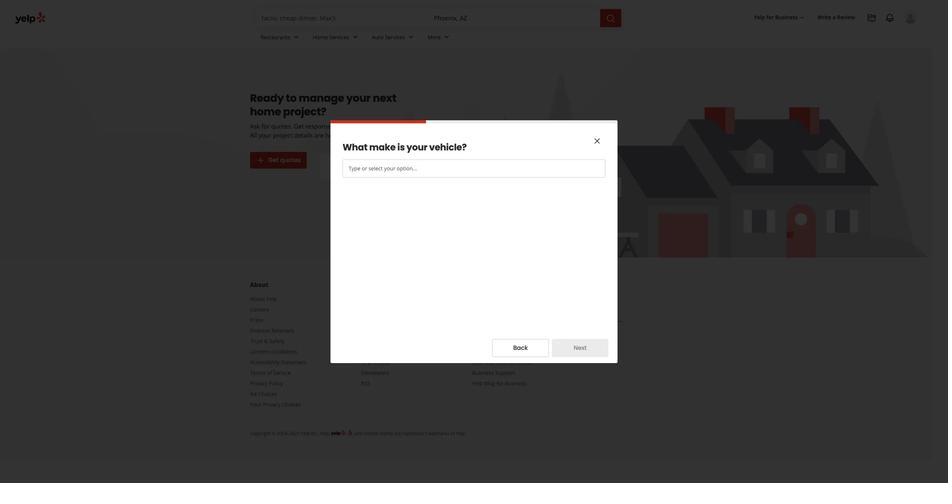 Task type: locate. For each thing, give the bounding box(es) containing it.
of up privacy policy link
[[267, 370, 272, 377]]

privacy down terms
[[250, 380, 268, 388]]

0 horizontal spatial your
[[259, 131, 271, 140]]

business down the 'table'
[[472, 359, 494, 366]]

services for auto services
[[385, 33, 405, 41]]

2 horizontal spatial 24 chevron down v2 image
[[442, 33, 451, 42]]

more
[[428, 33, 441, 41]]

project?
[[283, 105, 326, 119]]

your left next
[[346, 91, 371, 106]]

about for about
[[250, 281, 268, 289]]

24 chevron down v2 image right auto services
[[406, 33, 416, 42]]

business support link
[[472, 370, 515, 377]]

privacy
[[250, 380, 268, 388], [263, 402, 280, 409]]

1 horizontal spatial are
[[394, 431, 401, 437]]

restaurants
[[261, 33, 290, 41]]

0 vertical spatial choices
[[258, 391, 277, 398]]

0 vertical spatial get
[[294, 122, 304, 131]]

1 horizontal spatial your
[[346, 91, 371, 106]]

what make is your vehicle? dialog
[[0, 0, 948, 484]]

2 24 chevron down v2 image from the left
[[406, 33, 416, 42]]

for left 16 chevron down v2 icon
[[766, 14, 774, 21]]

your inside tab panel
[[407, 141, 427, 154]]

1 horizontal spatial of
[[451, 431, 455, 437]]

what make is your vehicle? tab panel
[[343, 135, 606, 186]]

developers
[[361, 370, 389, 377]]

services for home services
[[329, 33, 349, 41]]

yelp for business button
[[751, 11, 808, 24]]

0 vertical spatial of
[[267, 370, 272, 377]]

auto services
[[372, 33, 405, 41]]

write a review link
[[814, 11, 858, 24]]

progress progress bar
[[331, 120, 618, 123]]

1 horizontal spatial 24 chevron down v2 image
[[406, 33, 416, 42]]

make
[[369, 141, 396, 154]]

copyright © 2004–2023 yelp inc. yelp,
[[250, 431, 330, 437]]

1 horizontal spatial get
[[294, 122, 304, 131]]

table
[[472, 349, 486, 356]]

yelp
[[754, 14, 765, 21], [266, 296, 277, 303], [472, 338, 483, 345], [361, 359, 372, 366], [472, 380, 483, 388], [301, 431, 310, 437]]

1 vertical spatial your
[[259, 131, 271, 140]]

stories
[[516, 359, 533, 366]]

your right the is
[[407, 141, 427, 154]]

24 chevron down v2 image inside more link
[[442, 33, 451, 42]]

quotes.
[[271, 122, 292, 131]]

24 chevron down v2 image inside auto services link
[[406, 33, 416, 42]]

0 vertical spatial are
[[314, 131, 324, 140]]

None search field
[[256, 9, 623, 27]]

ad choices link
[[250, 391, 277, 398]]

3 24 chevron down v2 image from the left
[[442, 33, 451, 42]]

1 24 chevron down v2 image from the left
[[351, 33, 360, 42]]

yelp.
[[456, 431, 466, 437]]

accessibility statement link
[[250, 359, 306, 366]]

business
[[775, 14, 798, 21], [472, 359, 494, 366], [472, 370, 494, 377], [505, 380, 527, 388]]

1 horizontal spatial choices
[[282, 402, 301, 409]]

24 chevron down v2 image for home services
[[351, 33, 360, 42]]

16 chevron down v2 image
[[799, 15, 805, 21]]

back button
[[492, 339, 549, 358]]

yelp burst image
[[348, 430, 353, 437]]

home services
[[313, 33, 349, 41]]

developers link
[[361, 370, 389, 377]]

your
[[346, 91, 371, 106], [259, 131, 271, 140], [407, 141, 427, 154]]

choices down privacy policy link
[[258, 391, 277, 398]]

services right 'home'
[[329, 33, 349, 41]]

are down responses.
[[314, 131, 324, 140]]

1 about from the top
[[250, 281, 268, 289]]

press link
[[250, 317, 263, 324]]

for
[[766, 14, 774, 21], [262, 122, 270, 131], [484, 338, 491, 345], [496, 380, 503, 388]]

write
[[817, 14, 831, 21]]

yelp mobile developers rss
[[361, 359, 390, 388]]

get up details
[[294, 122, 304, 131]]

terms of service link
[[250, 370, 291, 377]]

get right 24 add v2 image
[[268, 156, 279, 165]]

ready to manage your next home project? ask for quotes. get responses. all your project details are here.
[[250, 91, 396, 140]]

1 vertical spatial about
[[250, 296, 265, 303]]

for inside button
[[766, 14, 774, 21]]

1 vertical spatial privacy
[[263, 402, 280, 409]]

success
[[495, 359, 515, 366]]

user actions element
[[748, 9, 928, 56]]

,
[[345, 431, 348, 437]]

1 vertical spatial choices
[[282, 402, 301, 409]]

your right all
[[259, 131, 271, 140]]

privacy down ad choices link
[[263, 402, 280, 409]]

content guidelines link
[[250, 349, 297, 356]]

0 horizontal spatial are
[[314, 131, 324, 140]]

privacy policy link
[[250, 380, 283, 388]]

your for ready
[[346, 91, 371, 106]]

yelp for restaurant owners link
[[472, 338, 540, 345]]

get
[[294, 122, 304, 131], [268, 156, 279, 165]]

are
[[314, 131, 324, 140], [394, 431, 401, 437]]

0 vertical spatial your
[[346, 91, 371, 106]]

0 horizontal spatial services
[[329, 33, 349, 41]]

yelp blog for business link
[[472, 380, 527, 388]]

24 chevron down v2 image right "more"
[[442, 33, 451, 42]]

support
[[495, 370, 515, 377]]

of
[[267, 370, 272, 377], [451, 431, 455, 437]]

choices down policy
[[282, 402, 301, 409]]

get quotes
[[268, 156, 301, 165]]

services
[[329, 33, 349, 41], [385, 33, 405, 41]]

2 services from the left
[[385, 33, 405, 41]]

2 horizontal spatial your
[[407, 141, 427, 154]]

24 chevron down v2 image
[[351, 33, 360, 42], [406, 33, 416, 42], [442, 33, 451, 42]]

responses.
[[305, 122, 336, 131]]

quotes
[[280, 156, 301, 165]]

yelp inside yelp mobile developers rss
[[361, 359, 372, 366]]

a
[[833, 14, 836, 21]]

about
[[250, 281, 268, 289], [250, 296, 265, 303]]

of left "yelp."
[[451, 431, 455, 437]]

1 horizontal spatial services
[[385, 33, 405, 41]]

yelp inside about yelp careers press investor relations trust & safety content guidelines accessibility statement terms of service privacy policy ad choices your privacy choices
[[266, 296, 277, 303]]

24 chevron down v2 image inside home services link
[[351, 33, 360, 42]]

mobile
[[373, 359, 390, 366]]

about inside about yelp careers press investor relations trust & safety content guidelines accessibility statement terms of service privacy policy ad choices your privacy choices
[[250, 296, 265, 303]]

details
[[294, 131, 313, 140]]

1 vertical spatial are
[[394, 431, 401, 437]]

0 horizontal spatial 24 chevron down v2 image
[[351, 33, 360, 42]]

for inside "ready to manage your next home project? ask for quotes. get responses. all your project details are here."
[[262, 122, 270, 131]]

24 chevron down v2 image left auto at the top
[[351, 33, 360, 42]]

are right marks
[[394, 431, 401, 437]]

restaurant
[[493, 338, 520, 345]]

relations
[[272, 327, 294, 335]]

1 vertical spatial of
[[451, 431, 455, 437]]

0 horizontal spatial choices
[[258, 391, 277, 398]]

2 vertical spatial your
[[407, 141, 427, 154]]

services right auto at the top
[[385, 33, 405, 41]]

business left 16 chevron down v2 icon
[[775, 14, 798, 21]]

for right ask
[[262, 122, 270, 131]]

1 vertical spatial get
[[268, 156, 279, 165]]

content
[[250, 349, 270, 356]]

about up careers link
[[250, 296, 265, 303]]

0 horizontal spatial get
[[268, 156, 279, 165]]

trademarks
[[425, 431, 449, 437]]

1 services from the left
[[329, 33, 349, 41]]

registered
[[402, 431, 424, 437]]

2 about from the top
[[250, 296, 265, 303]]

2004–2023
[[277, 431, 300, 437]]

and
[[354, 431, 363, 437]]

notifications image
[[885, 14, 894, 23]]

all
[[250, 131, 257, 140]]

service
[[273, 370, 291, 377]]

get quotes button
[[250, 152, 307, 169]]

blog
[[484, 380, 495, 388]]

about for about yelp careers press investor relations trust & safety content guidelines accessibility statement terms of service privacy policy ad choices your privacy choices
[[250, 296, 265, 303]]

copyright
[[250, 431, 271, 437]]

0 vertical spatial about
[[250, 281, 268, 289]]

0 horizontal spatial of
[[267, 370, 272, 377]]

about up 'about yelp' link
[[250, 281, 268, 289]]



Task type: describe. For each thing, give the bounding box(es) containing it.
0 vertical spatial privacy
[[250, 380, 268, 388]]

ask
[[250, 122, 260, 131]]

your
[[250, 402, 262, 409]]

yelp for restaurant owners table management business success stories business support yelp blog for business
[[472, 338, 540, 388]]

home
[[250, 105, 281, 119]]

yelp logo image
[[331, 430, 345, 437]]

24 chevron down v2 image for auto services
[[406, 33, 416, 42]]

business success stories link
[[472, 359, 533, 366]]

careers link
[[250, 306, 269, 314]]

project
[[273, 131, 293, 140]]

management
[[487, 349, 520, 356]]

close image
[[593, 137, 602, 146]]

accessibility
[[250, 359, 280, 366]]

auto
[[372, 33, 384, 41]]

next
[[373, 91, 396, 106]]

yelp for business
[[754, 14, 798, 21]]

ready
[[250, 91, 284, 106]]

yelp mobile link
[[361, 359, 390, 366]]

vehicle?
[[429, 141, 467, 154]]

&
[[264, 338, 268, 345]]

business inside button
[[775, 14, 798, 21]]

trust
[[250, 338, 263, 345]]

yelp inside button
[[754, 14, 765, 21]]

owners
[[521, 338, 540, 345]]

Type or select your option... text field
[[343, 160, 606, 178]]

more link
[[422, 27, 457, 49]]

24 chevron down v2 image
[[292, 33, 301, 42]]

business up blog on the right
[[472, 370, 494, 377]]

restaurants link
[[255, 27, 307, 49]]

©
[[272, 431, 276, 437]]

inc.
[[311, 431, 318, 437]]

trust & safety link
[[250, 338, 285, 345]]

24 add v2 image
[[256, 156, 265, 165]]

about yelp careers press investor relations trust & safety content guidelines accessibility statement terms of service privacy policy ad choices your privacy choices
[[250, 296, 306, 409]]

business categories element
[[255, 27, 917, 49]]

projects image
[[867, 14, 876, 23]]

review
[[837, 14, 855, 21]]

what make is your vehicle?
[[343, 141, 467, 154]]

terms
[[250, 370, 266, 377]]

search image
[[606, 14, 615, 23]]

investor
[[250, 327, 270, 335]]

home
[[313, 33, 328, 41]]

investor relations link
[[250, 327, 294, 335]]

rss link
[[361, 380, 370, 388]]

policy
[[269, 380, 283, 388]]

related
[[364, 431, 379, 437]]

safety
[[269, 338, 285, 345]]

and related marks are registered trademarks of yelp.
[[353, 431, 466, 437]]

is
[[397, 141, 405, 154]]

next
[[574, 344, 587, 353]]

ad
[[250, 391, 257, 398]]

marks
[[380, 431, 393, 437]]

what
[[343, 141, 367, 154]]

rss
[[361, 380, 370, 388]]

auto services link
[[366, 27, 422, 49]]

of inside about yelp careers press investor relations trust & safety content guidelines accessibility statement terms of service privacy policy ad choices your privacy choices
[[267, 370, 272, 377]]

careers
[[250, 306, 269, 314]]

back
[[513, 344, 528, 353]]

your privacy choices link
[[250, 402, 301, 409]]

about yelp link
[[250, 296, 277, 303]]

manage
[[299, 91, 344, 106]]

here.
[[325, 131, 340, 140]]

home services link
[[307, 27, 366, 49]]

are inside "ready to manage your next home project? ask for quotes. get responses. all your project details are here."
[[314, 131, 324, 140]]

your for what
[[407, 141, 427, 154]]

yelp,
[[320, 431, 330, 437]]

for right blog on the right
[[496, 380, 503, 388]]

table management link
[[472, 349, 520, 356]]

get inside 'get quotes' button
[[268, 156, 279, 165]]

next button
[[552, 339, 609, 358]]

for up table management link
[[484, 338, 491, 345]]

guidelines
[[271, 349, 297, 356]]

to
[[286, 91, 297, 106]]

get inside "ready to manage your next home project? ask for quotes. get responses. all your project details are here."
[[294, 122, 304, 131]]

24 chevron down v2 image for more
[[442, 33, 451, 42]]

press
[[250, 317, 263, 324]]

business down support
[[505, 380, 527, 388]]

statement
[[281, 359, 306, 366]]

write a review
[[817, 14, 855, 21]]



Task type: vqa. For each thing, say whether or not it's contained in the screenshot.
Statement
yes



